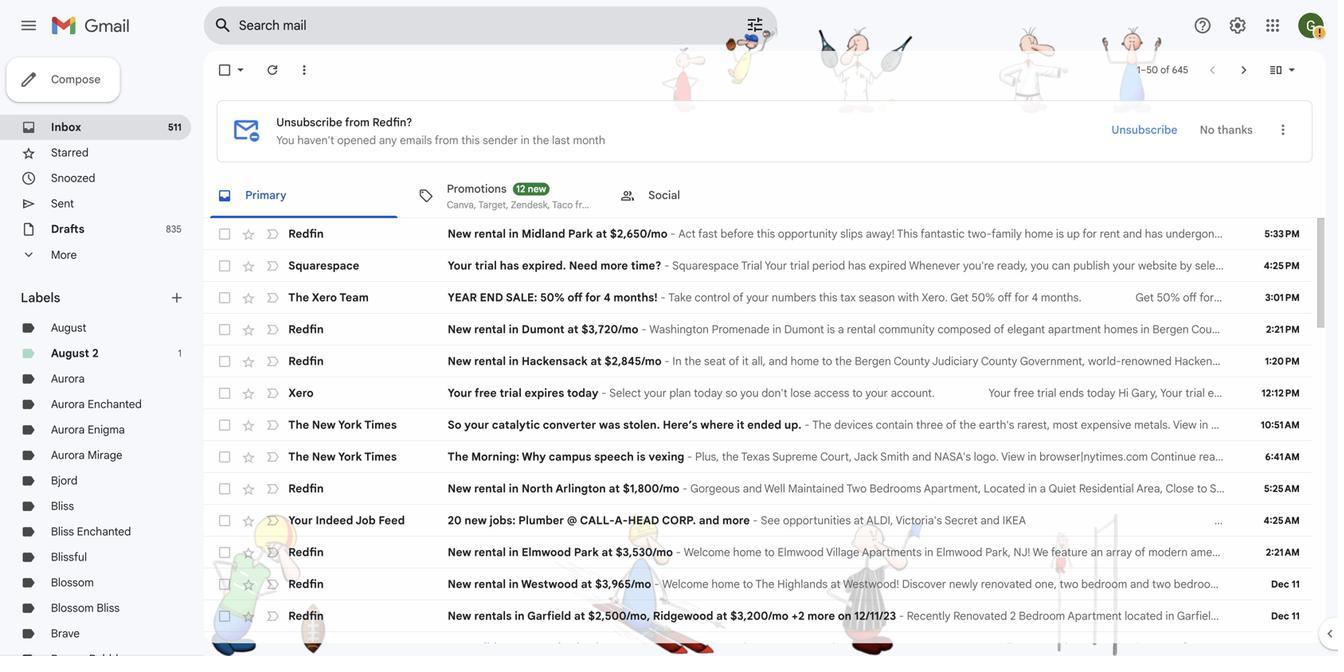 Task type: locate. For each thing, give the bounding box(es) containing it.
1 august from the top
[[51, 321, 86, 335]]

august for august 2
[[51, 347, 89, 360]]

2 horizontal spatial more
[[808, 609, 835, 623]]

bedroom down an
[[1082, 578, 1128, 592]]

from right emails
[[435, 133, 459, 147]]

0 horizontal spatial two
[[1060, 578, 1079, 592]]

2 aurora from the top
[[51, 398, 85, 411]]

dec for new rentals in garfield at $2,500/mo, ridgewood at $3,200/mo +2 more on 12/11/23 -
[[1271, 611, 1290, 623]]

None checkbox
[[217, 62, 233, 78], [217, 226, 233, 242], [217, 258, 233, 274], [217, 386, 233, 402], [217, 481, 233, 497], [217, 513, 233, 529], [217, 609, 233, 625], [217, 641, 233, 656], [217, 62, 233, 78], [217, 226, 233, 242], [217, 258, 233, 274], [217, 386, 233, 402], [217, 481, 233, 497], [217, 513, 233, 529], [217, 609, 233, 625], [217, 641, 233, 656]]

2 get from the left
[[1136, 291, 1154, 305]]

dec 11 left and/o
[[1271, 643, 1300, 654]]

hackensack up expires
[[522, 355, 588, 368]]

2 hackensack from the left
[[1175, 355, 1236, 368]]

1 the new york times from the top
[[288, 418, 397, 432]]

sent link
[[51, 197, 74, 211]]

dec right "den"
[[1271, 579, 1290, 591]]

1 vertical spatial new
[[465, 514, 487, 528]]

a
[[661, 641, 668, 655]]

0 vertical spatial 1
[[1137, 64, 1141, 76]]

1 horizontal spatial dumont
[[784, 323, 824, 337]]

times for the morning: why campus speech is vexing
[[364, 450, 397, 464]]

0 vertical spatial bliss
[[51, 500, 74, 513]]

11
[[1292, 579, 1300, 591], [1292, 611, 1300, 623], [1292, 643, 1300, 654]]

1 50% from the left
[[540, 291, 565, 305]]

row down trial
[[204, 282, 1338, 314]]

the
[[1324, 227, 1338, 241], [288, 291, 309, 305], [288, 418, 309, 432], [288, 450, 309, 464], [448, 450, 469, 464], [756, 578, 775, 592]]

renovations.
[[1259, 227, 1321, 241]]

unsubscribe button
[[1101, 116, 1189, 144]]

0 vertical spatial new
[[528, 183, 546, 195]]

newly
[[949, 578, 978, 592]]

from
[[345, 116, 370, 129], [435, 133, 459, 147], [1183, 641, 1206, 655]]

the new york times for so your catalytic converter was stolen. here's where it ended up.
[[288, 418, 397, 432]]

1 vertical spatial account.
[[922, 641, 966, 655]]

at down village
[[831, 578, 841, 592]]

12:12 pm
[[1262, 388, 1300, 400]]

0 vertical spatial this
[[461, 133, 480, 147]]

bliss for bliss link
[[51, 500, 74, 513]]

redfin for new rental in north arlington at $1,800/mo - gorgeous and well maintained two bedrooms apartment, located in a quiet residential area, close to schools, shops, park and 
[[288, 482, 324, 496]]

seat
[[704, 355, 726, 368]]

in
[[673, 355, 682, 368]]

at down $3,720/mo
[[591, 355, 602, 368]]

2 times from the top
[[364, 450, 397, 464]]

1 vertical spatial it
[[737, 418, 745, 432]]

4:25 pm
[[1264, 260, 1300, 272]]

2 dec from the top
[[1271, 611, 1290, 623]]

schools,
[[1210, 482, 1253, 496]]

1 horizontal spatial get
[[1136, 291, 1154, 305]]

row up texas at the right of page
[[204, 409, 1313, 441]]

1 vertical spatial dec
[[1271, 611, 1290, 623]]

2 etsy from the left
[[969, 641, 991, 655]]

3 sign from the left
[[1113, 641, 1134, 655]]

more image
[[296, 62, 312, 78]]

advanced search options image
[[739, 9, 771, 41]]

york for so
[[338, 418, 362, 432]]

13 row from the top
[[204, 601, 1313, 633]]

has up the website
[[1145, 227, 1163, 241]]

sign right recently
[[571, 641, 593, 655]]

1 elmwood from the left
[[522, 546, 571, 560]]

a
[[838, 323, 844, 337], [1040, 482, 1046, 496]]

2 elmwood from the left
[[778, 546, 824, 560]]

elmwood up highlands
[[778, 546, 824, 560]]

has
[[1145, 227, 1163, 241], [500, 259, 519, 273], [848, 259, 866, 273]]

4 aurora from the top
[[51, 449, 85, 462]]

1 horizontal spatial free
[[1014, 386, 1034, 400]]

0 vertical spatial park
[[568, 227, 593, 241]]

it left the all,
[[742, 355, 749, 368]]

your left indeed
[[288, 514, 313, 528]]

row up well
[[204, 441, 1338, 473]]

has up "sale:"
[[500, 259, 519, 273]]

many
[[1265, 546, 1292, 560]]

Search mail text field
[[239, 18, 701, 33]]

1 vertical spatial times
[[364, 450, 397, 464]]

2 horizontal spatial is
[[1056, 227, 1064, 241]]

2 vertical spatial dec 11
[[1271, 643, 1300, 654]]

$2,650/mo
[[610, 227, 668, 241]]

2 dec 11 from the top
[[1271, 611, 1300, 623]]

new for new rental in dumont at $3,720/mo - washington promenade in dumont is a rental community composed of elegant apartment homes in bergen county, nj. mere minutes awa
[[448, 323, 471, 337]]

take
[[669, 291, 692, 305]]

1 horizontal spatial into
[[875, 641, 894, 655]]

jack
[[854, 450, 878, 464]]

1 horizontal spatial with
[[1223, 578, 1244, 592]]

new for new rental in westwood at $3,965/mo - welcome home to the highlands at westwood! discover newly renovated one, two bedroom and two bedroom with den luxury apartm
[[448, 578, 471, 592]]

squarespace up the xero team
[[288, 259, 359, 273]]

august 2 link
[[51, 347, 99, 360]]

unsubscribe inside the unsubscribe from redfin? you haven't opened any emails from this sender in the last month
[[276, 116, 342, 129]]

labels navigation
[[0, 51, 204, 656]]

0 horizontal spatial squarespace
[[288, 259, 359, 273]]

you right did
[[1071, 641, 1089, 655]]

times
[[364, 418, 397, 432], [364, 450, 397, 464]]

home up lose
[[791, 355, 819, 368]]

unsubscribe down 50 on the top of the page
[[1112, 123, 1178, 137]]

is left the vexing at the bottom of page
[[637, 450, 646, 464]]

rental
[[474, 227, 506, 241], [474, 323, 506, 337], [847, 323, 876, 337], [474, 355, 506, 368], [474, 482, 506, 496], [474, 546, 506, 560], [474, 578, 506, 592]]

is up the access
[[827, 323, 835, 337]]

2 the new york times from the top
[[288, 450, 397, 464]]

2 dumont from the left
[[784, 323, 824, 337]]

0 vertical spatial 11
[[1292, 579, 1300, 591]]

bedroom down the amenities
[[1174, 578, 1220, 592]]

august up august 2 link
[[51, 321, 86, 335]]

your down trial
[[747, 291, 769, 305]]

redfin
[[288, 227, 324, 241], [288, 323, 324, 337], [288, 355, 324, 368], [288, 482, 324, 496], [288, 546, 324, 560], [288, 578, 324, 592], [288, 609, 324, 623]]

apartment,
[[924, 482, 981, 496]]

the morning: why campus speech is vexing - plus, the texas supreme court, jack smith and nasa's logo. view in browser|nytimes.com continue reading the main story ad d
[[448, 450, 1338, 464]]

expired
[[869, 259, 907, 273]]

4 left the months
[[1217, 291, 1224, 305]]

2 horizontal spatial has
[[1145, 227, 1163, 241]]

bergen up the your free trial expires today - select your plan today so you don't lose access to your account. ‌ ‌ ‌ ‌ ‌ ‌ ‌ ‌ ‌ ‌ ‌ ‌ ‌ ‌ ‌ ‌ ‌ ‌ your free trial ends today hi gary, your trial ends today for: • test purc
[[855, 355, 891, 368]]

3 dec from the top
[[1271, 643, 1290, 654]]

test
[[1294, 386, 1315, 400]]

6 redfin from the top
[[288, 578, 324, 592]]

settings image
[[1228, 16, 1248, 35]]

1 redfin from the top
[[288, 227, 324, 241]]

etsy?
[[620, 641, 650, 655]]

redfin for new rental in midland park at $2,650/mo - act fast before this opportunity slips away! this fantastic two-family home is up for rent and has undergone recent renovations. the
[[288, 227, 324, 241]]

1 horizontal spatial bergen
[[1153, 323, 1189, 337]]

in inside the unsubscribe from redfin? you haven't opened any emails from this sender in the last month
[[521, 133, 530, 147]]

unsubscribe inside button
[[1112, 123, 1178, 137]]

0 horizontal spatial 50%
[[540, 291, 565, 305]]

1 horizontal spatial from
[[435, 133, 459, 147]]

2 vertical spatial more
[[808, 609, 835, 623]]

1 vertical spatial york
[[338, 450, 362, 464]]

row up don't
[[204, 346, 1338, 378]]

we
[[1033, 546, 1049, 560]]

3 row from the top
[[204, 282, 1338, 314]]

get right the xero.
[[951, 291, 969, 305]]

3:01 pm
[[1266, 292, 1300, 304]]

None checkbox
[[217, 290, 233, 306], [217, 322, 233, 338], [217, 354, 233, 370], [217, 417, 233, 433], [217, 449, 233, 465], [217, 545, 233, 561], [217, 577, 233, 593], [217, 290, 233, 306], [217, 322, 233, 338], [217, 354, 233, 370], [217, 417, 233, 433], [217, 449, 233, 465], [217, 545, 233, 561], [217, 577, 233, 593]]

tab list
[[204, 174, 1326, 218]]

0 horizontal spatial sign
[[571, 641, 593, 655]]

compose
[[51, 72, 101, 86]]

new rental in hackensack at $2,845/mo - in the seat of it all, and home to the bergen county judiciary county government, world-renowned hackensack university medical c
[[448, 355, 1338, 368]]

5 redfin from the top
[[288, 546, 324, 560]]

apartments
[[862, 546, 922, 560]]

1 vertical spatial more
[[722, 514, 750, 528]]

campus
[[549, 450, 592, 464]]

1 times from the top
[[364, 418, 397, 432]]

1 etsy from the left
[[288, 641, 312, 655]]

two down modern
[[1152, 578, 1171, 592]]

1 horizontal spatial more
[[722, 514, 750, 528]]

main content containing unsubscribe from redfin?
[[204, 51, 1338, 656]]

bergen left county,
[[1153, 323, 1189, 337]]

enchanted for aurora enchanted
[[88, 398, 142, 411]]

14 row from the top
[[204, 633, 1338, 656]]

1 inside labels navigation
[[178, 348, 182, 360]]

0 horizontal spatial new
[[465, 514, 487, 528]]

new inside tab
[[528, 183, 546, 195]]

0 horizontal spatial is
[[637, 450, 646, 464]]

vexing
[[649, 450, 684, 464]]

call-
[[580, 514, 615, 528]]

0 vertical spatial dec
[[1271, 579, 1290, 591]]

row
[[204, 218, 1338, 250], [204, 250, 1338, 282], [204, 282, 1338, 314], [204, 314, 1338, 346], [204, 346, 1338, 378], [204, 378, 1338, 409], [204, 409, 1313, 441], [204, 441, 1338, 473], [204, 473, 1338, 505], [204, 505, 1313, 537], [204, 537, 1338, 569], [204, 569, 1338, 601], [204, 601, 1313, 633], [204, 633, 1338, 656]]

1 vertical spatial this
[[757, 227, 775, 241]]

end
[[480, 291, 503, 305]]

for right up
[[1083, 227, 1097, 241]]

0 vertical spatial enchanted
[[88, 398, 142, 411]]

support image
[[1193, 16, 1213, 35]]

2 into from the left
[[875, 641, 894, 655]]

row up the all,
[[204, 314, 1338, 346]]

2 horizontal spatial from
[[1183, 641, 1206, 655]]

sign right just
[[1113, 641, 1134, 655]]

0 horizontal spatial device
[[694, 641, 728, 655]]

0 horizontal spatial county
[[894, 355, 930, 368]]

august 2
[[51, 347, 99, 360]]

1 horizontal spatial etsy
[[969, 641, 991, 655]]

row containing your indeed job feed
[[204, 505, 1313, 537]]

1 row from the top
[[204, 218, 1338, 250]]

50% down 'you're'
[[972, 291, 995, 305]]

row containing the xero team
[[204, 282, 1338, 314]]

one,
[[1035, 578, 1057, 592]]

0 vertical spatial it
[[742, 355, 749, 368]]

2 off from the left
[[998, 291, 1012, 305]]

1 horizontal spatial 1
[[1137, 64, 1141, 76]]

was
[[599, 418, 620, 432], [788, 641, 808, 655]]

to
[[822, 355, 832, 368], [852, 386, 863, 400], [1197, 482, 1208, 496], [765, 546, 775, 560], [743, 578, 753, 592], [838, 641, 849, 655]]

dec up mon, dec 11, 2023, 12:37 pm element
[[1271, 611, 1290, 623]]

older image
[[1236, 62, 1252, 78]]

1 dec 11 from the top
[[1271, 579, 1300, 591]]

with left "den"
[[1223, 578, 1244, 592]]

redfin for new rental in westwood at $3,965/mo - welcome home to the highlands at westwood! discover newly renovated one, two bedroom and two bedroom with den luxury apartm
[[288, 578, 324, 592]]

array
[[1106, 546, 1132, 560]]

park down call-
[[574, 546, 599, 560]]

0 vertical spatial blossom
[[51, 576, 94, 590]]

aurora enchanted link
[[51, 398, 142, 411]]

new for new rental in elmwood park at $3,530/mo - welcome home to elmwood village apartments in elmwood park, nj! we feature an array of modern amenities and many extras fo
[[448, 546, 471, 560]]

12 row from the top
[[204, 569, 1338, 601]]

blossom down blossom "link" at the bottom left of the page
[[51, 601, 94, 615]]

1 york from the top
[[338, 418, 362, 432]]

can
[[1052, 259, 1071, 273]]

1 horizontal spatial two
[[1152, 578, 1171, 592]]

your down new rental in westwood at $3,965/mo - welcome home to the highlands at westwood! discover newly renovated one, two bedroom and two bedroom with den luxury apartm
[[897, 641, 919, 655]]

1 vertical spatial was
[[788, 641, 808, 655]]

westwood
[[521, 578, 578, 592]]

1 11 from the top
[[1292, 579, 1300, 591]]

at left $3,965/mo
[[581, 578, 592, 592]]

0 horizontal spatial more
[[601, 259, 628, 273]]

1 horizontal spatial is
[[827, 323, 835, 337]]

1 horizontal spatial ends
[[1208, 386, 1233, 400]]

haven't
[[297, 133, 334, 147]]

gary,
[[1132, 386, 1158, 400], [448, 641, 477, 655], [1022, 641, 1048, 655]]

None search field
[[204, 6, 778, 45]]

0 vertical spatial august
[[51, 321, 86, 335]]

0 horizontal spatial etsy
[[288, 641, 312, 655]]

bliss link
[[51, 500, 74, 513]]

12 new
[[516, 183, 546, 195]]

2 sign from the left
[[851, 641, 872, 655]]

feature
[[1051, 546, 1088, 560]]

1 horizontal spatial hackensack
[[1175, 355, 1236, 368]]

1 device from the left
[[694, 641, 728, 655]]

0 horizontal spatial ends
[[1060, 386, 1084, 400]]

used
[[811, 641, 835, 655]]

0 horizontal spatial dumont
[[522, 323, 565, 337]]

following
[[1229, 641, 1274, 655]]

in left north
[[509, 482, 519, 496]]

1 blossom from the top
[[51, 576, 94, 590]]

3 into from the left
[[1137, 641, 1155, 655]]

slips
[[841, 227, 863, 241]]

aurora for aurora enigma
[[51, 423, 85, 437]]

enchanted up blissful link
[[77, 525, 131, 539]]

welcome down corp. on the bottom
[[684, 546, 730, 560]]

dec left and/o
[[1271, 643, 1290, 654]]

times for so your catalytic converter was stolen. here's where it ended up.
[[364, 418, 397, 432]]

2 11 from the top
[[1292, 611, 1300, 623]]

1 horizontal spatial new
[[528, 183, 546, 195]]

3 dec 11 from the top
[[1271, 643, 1300, 654]]

0 horizontal spatial bedroom
[[1082, 578, 1128, 592]]

- left see
[[753, 514, 758, 528]]

2 york from the top
[[338, 450, 362, 464]]

this
[[461, 133, 480, 147], [757, 227, 775, 241], [819, 291, 838, 305]]

today up converter
[[567, 386, 599, 400]]

0 vertical spatial times
[[364, 418, 397, 432]]

season
[[859, 291, 895, 305]]

1 horizontal spatial unsubscribe
[[1112, 123, 1178, 137]]

mirage
[[88, 449, 123, 462]]

0 vertical spatial with
[[898, 291, 919, 305]]

2 blossom from the top
[[51, 601, 94, 615]]

1 sign from the left
[[571, 641, 593, 655]]

2 ends from the left
[[1208, 386, 1233, 400]]

modern
[[1149, 546, 1188, 560]]

1 horizontal spatial 50%
[[972, 291, 995, 305]]

3 aurora from the top
[[51, 423, 85, 437]]

2 county from the left
[[981, 355, 1018, 368]]

1 horizontal spatial squarespace
[[672, 259, 739, 273]]

the left following
[[1209, 641, 1226, 655]]

1 off from the left
[[568, 291, 583, 305]]

blossom link
[[51, 576, 94, 590]]

in right sender
[[521, 133, 530, 147]]

- right the 12/11/23
[[899, 609, 904, 623]]

promotions, 12 new messages, tab
[[406, 174, 606, 218]]

promenade
[[712, 323, 770, 337]]

for:
[[1267, 386, 1284, 400]]

11 for new rentals in garfield at $2,500/mo, ridgewood at $3,200/mo +2 more on 12/11/23 -
[[1292, 611, 1300, 623]]

sign down the 12/11/23
[[851, 641, 872, 655]]

rental for new rental in dumont at $3,720/mo
[[474, 323, 506, 337]]

0 horizontal spatial with
[[898, 291, 919, 305]]

family
[[992, 227, 1022, 241]]

to right the access
[[852, 386, 863, 400]]

and down array
[[1130, 578, 1150, 592]]

2 4 from the left
[[1032, 291, 1038, 305]]

1 into from the left
[[596, 641, 617, 655]]

6 row from the top
[[204, 378, 1338, 409]]

1 horizontal spatial elmwood
[[778, 546, 824, 560]]

washington
[[649, 323, 709, 337]]

1 vertical spatial 1
[[178, 348, 182, 360]]

0 horizontal spatial bergen
[[855, 355, 891, 368]]

park for act fast before this opportunity slips away! this fantastic two-family home is up for rent and has undergone recent renovations. the
[[568, 227, 593, 241]]

gary, left did
[[1022, 641, 1048, 655]]

5 row from the top
[[204, 346, 1338, 378]]

account. down the new rental in hackensack at $2,845/mo - in the seat of it all, and home to the bergen county judiciary county government, world-renowned hackensack university medical c
[[891, 386, 935, 400]]

from left following
[[1183, 641, 1206, 655]]

more for at
[[808, 609, 835, 623]]

and right corp. on the bottom
[[699, 514, 720, 528]]

well
[[765, 482, 785, 496]]

aurora up bjord
[[51, 449, 85, 462]]

august for august link
[[51, 321, 86, 335]]

1 vertical spatial is
[[827, 323, 835, 337]]

elmwood down secret
[[937, 546, 983, 560]]

4 redfin from the top
[[288, 482, 324, 496]]

0 horizontal spatial off
[[568, 291, 583, 305]]

this inside the unsubscribe from redfin? you haven't opened any emails from this sender in the last month
[[461, 133, 480, 147]]

11 for new rental in westwood at $3,965/mo - welcome home to the highlands at westwood! discover newly renovated one, two bedroom and two bedroom with den luxury apartm
[[1292, 579, 1300, 591]]

0 vertical spatial the new york times
[[288, 418, 397, 432]]

off down need
[[568, 291, 583, 305]]

2 vertical spatial 11
[[1292, 643, 1300, 654]]

your indeed job feed
[[288, 514, 405, 528]]

3 redfin from the top
[[288, 355, 324, 368]]

no thanks button
[[1189, 116, 1264, 144]]

1 inside main content
[[1137, 64, 1141, 76]]

20
[[448, 514, 462, 528]]

opportunities
[[783, 514, 851, 528]]

2 vertical spatial park
[[574, 546, 599, 560]]

rental for new rental in elmwood park at $3,530/mo
[[474, 546, 506, 560]]

gary, right hi
[[1132, 386, 1158, 400]]

continue
[[1151, 450, 1196, 464]]

2 august from the top
[[51, 347, 89, 360]]

1 horizontal spatial 4
[[1032, 291, 1038, 305]]

1 vertical spatial xero
[[288, 386, 314, 400]]

inbox tip region
[[217, 100, 1313, 163]]

hackensack down county,
[[1175, 355, 1236, 368]]

numbers
[[772, 291, 816, 305]]

emails
[[400, 133, 432, 147]]

4 row from the top
[[204, 314, 1338, 346]]

10 row from the top
[[204, 505, 1313, 537]]

court,
[[820, 450, 852, 464]]

2 horizontal spatial off
[[1183, 291, 1197, 305]]

2 horizontal spatial sign
[[1113, 641, 1134, 655]]

xero
[[312, 291, 337, 305], [288, 386, 314, 400]]

you're
[[963, 259, 994, 273]]

bliss enchanted link
[[51, 525, 131, 539]]

11 row from the top
[[204, 537, 1338, 569]]

aurora for aurora link
[[51, 372, 85, 386]]

redfin for new rentals in garfield at $2,500/mo, ridgewood at $3,200/mo +2 more on 12/11/23 -
[[288, 609, 324, 623]]

your
[[1113, 259, 1136, 273], [747, 291, 769, 305], [644, 386, 667, 400], [866, 386, 888, 400], [464, 418, 489, 432], [897, 641, 919, 655]]

device left or
[[694, 641, 728, 655]]

7 redfin from the top
[[288, 609, 324, 623]]

2 vertical spatial new
[[671, 641, 692, 655]]

0 horizontal spatial a
[[838, 323, 844, 337]]

1 50 of 645
[[1137, 64, 1189, 76]]

new for 12
[[528, 183, 546, 195]]

park right shops,
[[1293, 482, 1316, 496]]

blossom
[[51, 576, 94, 590], [51, 601, 94, 615]]

2 horizontal spatial this
[[819, 291, 838, 305]]

3 today from the left
[[1087, 386, 1116, 400]]

row up trial
[[204, 218, 1338, 250]]

1 vertical spatial welcome
[[662, 578, 709, 592]]

more for head
[[722, 514, 750, 528]]

county down elegant in the right of the page
[[981, 355, 1018, 368]]

ad
[[1316, 450, 1329, 464]]

new
[[448, 227, 471, 241], [448, 323, 471, 337], [448, 355, 471, 368], [312, 418, 336, 432], [312, 450, 336, 464], [448, 482, 471, 496], [448, 546, 471, 560], [448, 578, 471, 592], [448, 609, 471, 623]]

0 vertical spatial from
[[345, 116, 370, 129]]

0 horizontal spatial hackensack
[[522, 355, 588, 368]]

1 horizontal spatial off
[[998, 291, 1012, 305]]

free down government,
[[1014, 386, 1034, 400]]

2 redfin from the top
[[288, 323, 324, 337]]

aurora up aurora mirage link
[[51, 423, 85, 437]]

free up catalytic
[[475, 386, 497, 400]]

snoozed link
[[51, 171, 95, 185]]

7 row from the top
[[204, 409, 1313, 441]]

new rental in north arlington at $1,800/mo - gorgeous and well maintained two bedrooms apartment, located in a quiet residential area, close to schools, shops, park and 
[[448, 482, 1338, 496]]

more left see
[[722, 514, 750, 528]]

main content
[[204, 51, 1338, 656]]

row containing squarespace
[[204, 250, 1338, 282]]

in right 'homes' in the right of the page
[[1141, 323, 1150, 337]]

aurora link
[[51, 372, 85, 386]]

opened
[[337, 133, 376, 147]]

dec
[[1271, 579, 1290, 591], [1271, 611, 1290, 623], [1271, 643, 1290, 654]]

3 4 from the left
[[1217, 291, 1224, 305]]

labels heading
[[21, 290, 169, 306]]

of right control
[[733, 291, 744, 305]]

new for new rental in midland park at $2,650/mo - act fast before this opportunity slips away! this fantastic two-family home is up for rent and has undergone recent renovations. the
[[448, 227, 471, 241]]

aurora down aurora link
[[51, 398, 85, 411]]

0 horizontal spatial 1
[[178, 348, 182, 360]]

home right family
[[1025, 227, 1053, 241]]

at down speech
[[609, 482, 620, 496]]

0 horizontal spatial elmwood
[[522, 546, 571, 560]]

1 horizontal spatial sign
[[851, 641, 872, 655]]

enchanted
[[88, 398, 142, 411], [77, 525, 131, 539]]

1 aurora from the top
[[51, 372, 85, 386]]

ready,
[[997, 259, 1028, 273]]

3 50% from the left
[[1157, 291, 1180, 305]]

3 elmwood from the left
[[937, 546, 983, 560]]

2 row from the top
[[204, 250, 1338, 282]]

shops,
[[1256, 482, 1290, 496]]

1 vertical spatial august
[[51, 347, 89, 360]]

1 dec from the top
[[1271, 579, 1290, 591]]

starred
[[51, 146, 89, 160]]

0 vertical spatial bergen
[[1153, 323, 1189, 337]]

2 horizontal spatial into
[[1137, 641, 1155, 655]]

11 left and/o
[[1292, 643, 1300, 654]]

more right +2
[[808, 609, 835, 623]]

today left for:
[[1236, 386, 1264, 400]]

0 vertical spatial york
[[338, 418, 362, 432]]

blossom for blossom "link" at the bottom left of the page
[[51, 576, 94, 590]]

1 bedroom from the left
[[1082, 578, 1128, 592]]

tax
[[841, 291, 856, 305]]

2 free from the left
[[1014, 386, 1034, 400]]



Task type: vqa. For each thing, say whether or not it's contained in the screenshot.


Task type: describe. For each thing, give the bounding box(es) containing it.
1 vertical spatial with
[[1223, 578, 1244, 592]]

in down "sale:"
[[509, 323, 519, 337]]

1 horizontal spatial gary,
[[1022, 641, 1048, 655]]

of left elegant in the right of the page
[[994, 323, 1005, 337]]

your free trial expires today - select your plan today so you don't lose access to your account. ‌ ‌ ‌ ‌ ‌ ‌ ‌ ‌ ‌ ‌ ‌ ‌ ‌ ‌ ‌ ‌ ‌ ‌ your free trial ends today hi gary, your trial ends today for: • test purc
[[448, 386, 1338, 400]]

and right rent
[[1123, 227, 1142, 241]]

2 device from the left
[[1277, 641, 1310, 655]]

at left $3,720/mo
[[567, 323, 579, 337]]

your up "year"
[[448, 259, 472, 273]]

in right 'view'
[[1028, 450, 1037, 464]]

1 hackensack from the left
[[522, 355, 588, 368]]

you right so
[[741, 386, 759, 400]]

plan
[[670, 386, 691, 400]]

your right the publish
[[1113, 259, 1136, 273]]

1 for 1 50 of 645
[[1137, 64, 1141, 76]]

blossom bliss
[[51, 601, 120, 615]]

fast
[[698, 227, 718, 241]]

@
[[567, 514, 577, 528]]

0 vertical spatial xero
[[312, 291, 337, 305]]

to up the access
[[822, 355, 832, 368]]

at left $3,200/mo
[[716, 609, 728, 623]]

xero.
[[922, 291, 948, 305]]

0 vertical spatial is
[[1056, 227, 1064, 241]]

2 vertical spatial is
[[637, 450, 646, 464]]

enchanted for bliss enchanted
[[77, 525, 131, 539]]

$1,800/mo
[[623, 482, 680, 496]]

0 vertical spatial welcome
[[684, 546, 730, 560]]

trial up end
[[475, 259, 497, 273]]

the left main
[[1241, 450, 1257, 464]]

no thanks
[[1200, 123, 1253, 137]]

2 vertical spatial bliss
[[97, 601, 120, 615]]

elegant
[[1008, 323, 1045, 337]]

the xero team
[[288, 291, 369, 305]]

- left plus,
[[687, 450, 692, 464]]

westwood!
[[843, 578, 899, 592]]

for down need
[[585, 291, 601, 305]]

unsubscribe for unsubscribe from redfin? you haven't opened any emails from this sender in the last month
[[276, 116, 342, 129]]

3 11 from the top
[[1292, 643, 1300, 654]]

why
[[522, 450, 546, 464]]

park for welcome home to elmwood village apartments in elmwood park, nj! we feature an array of modern amenities and many extras fo
[[574, 546, 599, 560]]

a-
[[615, 514, 628, 528]]

ended
[[747, 418, 782, 432]]

drafts link
[[51, 222, 85, 236]]

the new york times for the morning: why campus speech is vexing
[[288, 450, 397, 464]]

aurora for aurora mirage
[[51, 449, 85, 462]]

period
[[812, 259, 845, 273]]

1 two from the left
[[1060, 578, 1079, 592]]

1 today from the left
[[567, 386, 599, 400]]

in up the discover
[[925, 546, 934, 560]]

in down numbers
[[773, 323, 782, 337]]

- left select
[[601, 386, 607, 400]]

2 bedroom from the left
[[1174, 578, 1220, 592]]

1 horizontal spatial a
[[1040, 482, 1046, 496]]

you right "did"
[[500, 641, 520, 655]]

$3,965/mo
[[595, 578, 651, 592]]

trial up catalytic
[[500, 386, 522, 400]]

your down "renowned"
[[1161, 386, 1183, 400]]

blissful link
[[51, 550, 87, 564]]

renowned
[[1122, 355, 1172, 368]]

garfield
[[527, 609, 571, 623]]

and left ikea
[[981, 514, 1000, 528]]

- down months!
[[641, 323, 647, 337]]

- left gorgeous
[[683, 482, 688, 496]]

search mail image
[[209, 11, 237, 40]]

your right so
[[464, 418, 489, 432]]

row containing xero
[[204, 378, 1338, 409]]

645
[[1172, 64, 1189, 76]]

bliss for bliss enchanted
[[51, 525, 74, 539]]

maintained
[[788, 482, 844, 496]]

victoria's
[[896, 514, 942, 528]]

1 free from the left
[[475, 386, 497, 400]]

new for new rentals in garfield at $2,500/mo, ridgewood at $3,200/mo +2 more on 12/11/23 -
[[448, 609, 471, 623]]

gmail image
[[51, 10, 138, 41]]

unsubscribe for unsubscribe
[[1112, 123, 1178, 137]]

redfin for new rental in hackensack at $2,845/mo - in the seat of it all, and home to the bergen county judiciary county government, world-renowned hackensack university medical c
[[288, 355, 324, 368]]

- left 'a'
[[653, 641, 658, 655]]

1 for 1
[[178, 348, 182, 360]]

month
[[573, 133, 605, 147]]

your right trial
[[765, 259, 787, 273]]

rental for new rental in north arlington at $1,800/mo
[[474, 482, 506, 496]]

brave
[[51, 627, 80, 641]]

at up need
[[596, 227, 607, 241]]

your up 'view'
[[989, 386, 1011, 400]]

20 new jobs: plumber @ call-a-head corp. and more - see opportunities at aldi, victoria's secret and ikea ‌ ‌ ‌ ‌ ‌ ‌ ‌ ‌ ‌ ‌ ‌ ‌ ‌ ‌ ‌ ‌ ‌ ‌ ‌ ‌ ‌ ‌ ‌ ‌ ‌ ‌ ‌ ‌ ‌ ‌ ‌ ‌ ‌ ‌ ‌ ‌ ‌ ‌ ‌ ‌ ‌ ‌ ‌ ‌ ‌ ‌ ‌ ‌ ‌ ‌ ‌ ‌ ‌ ‌ ‌ ‌ ‌ ‌ ‌ ‌ ‌ ‌ ‌ ‌ ‌ ‌ ‌ ‌ ‌ ‌ ‌ ‌
[[448, 514, 1232, 528]]

of right 50 on the top of the page
[[1161, 64, 1170, 76]]

story
[[1287, 450, 1313, 464]]

did
[[1051, 641, 1068, 655]]

government,
[[1020, 355, 1085, 368]]

in left midland
[[509, 227, 519, 241]]

1 vertical spatial park
[[1293, 482, 1316, 496]]

1 horizontal spatial has
[[848, 259, 866, 273]]

more
[[51, 248, 77, 262]]

in left westwood
[[509, 578, 519, 592]]

of right array
[[1135, 546, 1146, 560]]

dec 11 for new rental in westwood at $3,965/mo - welcome home to the highlands at westwood! discover newly renovated one, two bedroom and two bedroom with den luxury apartm
[[1271, 579, 1300, 591]]

and left many
[[1243, 546, 1262, 560]]

3 etsy from the left
[[1158, 641, 1180, 655]]

any
[[379, 133, 397, 147]]

aurora enigma link
[[51, 423, 125, 437]]

1 get from the left
[[951, 291, 969, 305]]

social tab
[[607, 174, 808, 218]]

8 row from the top
[[204, 441, 1338, 473]]

discover
[[902, 578, 946, 592]]

trial down county,
[[1186, 386, 1205, 400]]

2 horizontal spatial gary,
[[1132, 386, 1158, 400]]

at right garfield
[[574, 609, 585, 623]]

for up elegant in the right of the page
[[1015, 291, 1029, 305]]

in right rentals
[[515, 609, 525, 623]]

apartm
[[1303, 578, 1338, 592]]

0 vertical spatial account.
[[891, 386, 935, 400]]

sender
[[483, 133, 518, 147]]

view
[[1001, 450, 1025, 464]]

to right close
[[1197, 482, 1208, 496]]

new rental in elmwood park at $3,530/mo - welcome home to elmwood village apartments in elmwood park, nj! we feature an array of modern amenities and many extras fo
[[448, 546, 1338, 560]]

aurora enigma
[[51, 423, 125, 437]]

before
[[721, 227, 754, 241]]

4 today from the left
[[1236, 386, 1264, 400]]

two
[[847, 482, 867, 496]]

or
[[730, 641, 741, 655]]

jobs:
[[490, 514, 516, 528]]

where
[[701, 418, 734, 432]]

new rental in westwood at $3,965/mo - welcome home to the highlands at westwood! discover newly renovated one, two bedroom and two bedroom with den luxury apartm
[[448, 578, 1338, 592]]

blossom bliss link
[[51, 601, 120, 615]]

for up county,
[[1200, 291, 1214, 305]]

in up catalytic
[[509, 355, 519, 368]]

- right $3,965/mo
[[654, 578, 659, 592]]

last
[[552, 133, 570, 147]]

- right up.
[[805, 418, 810, 432]]

up.
[[785, 418, 802, 432]]

expired.
[[522, 259, 566, 273]]

home up $3,200/mo
[[712, 578, 740, 592]]

2 horizontal spatial new
[[671, 641, 692, 655]]

primary tab
[[204, 174, 404, 218]]

unsubscribe from redfin? you haven't opened any emails from this sender in the last month
[[276, 116, 605, 147]]

- left in on the bottom of the page
[[665, 355, 670, 368]]

inbox link
[[51, 120, 81, 134]]

in right 'located'
[[1028, 482, 1037, 496]]

brave link
[[51, 627, 80, 641]]

the up the access
[[835, 355, 852, 368]]

trial left period
[[790, 259, 810, 273]]

rental for new rental in westwood at $3,965/mo
[[474, 578, 506, 592]]

main menu image
[[19, 16, 38, 35]]

1 vertical spatial from
[[435, 133, 459, 147]]

2 squarespace from the left
[[672, 259, 739, 273]]

your down the new rental in hackensack at $2,845/mo - in the seat of it all, and home to the bergen county judiciary county government, world-renowned hackensack university medical c
[[866, 386, 888, 400]]

you left can at the right top
[[1031, 259, 1049, 273]]

in down 'jobs:'
[[509, 546, 519, 560]]

1 squarespace from the left
[[288, 259, 359, 273]]

the inside the unsubscribe from redfin? you haven't opened any emails from this sender in the last month
[[533, 133, 549, 147]]

- left take
[[661, 291, 666, 305]]

and left free
[[1267, 291, 1286, 305]]

village
[[826, 546, 860, 560]]

new for 20
[[465, 514, 487, 528]]

to right used
[[838, 641, 849, 655]]

1 ends from the left
[[1060, 386, 1084, 400]]

control
[[695, 291, 730, 305]]

the right plus,
[[722, 450, 739, 464]]

mon, dec 11, 2023, 12:37 pm element
[[1271, 641, 1300, 656]]

university
[[1239, 355, 1288, 368]]

hi
[[1119, 386, 1129, 400]]

composed
[[938, 323, 991, 337]]

of right the seat at the right bottom
[[729, 355, 740, 368]]

$3,720/mo
[[581, 323, 639, 337]]

so your catalytic converter was stolen. here's where it ended up. -
[[448, 418, 813, 432]]

judiciary
[[932, 355, 979, 368]]

of left "our"
[[1266, 259, 1277, 273]]

park,
[[986, 546, 1011, 560]]

recently
[[523, 641, 568, 655]]

1 county from the left
[[894, 355, 930, 368]]

row containing etsy
[[204, 633, 1338, 656]]

and right the all,
[[769, 355, 788, 368]]

at down call-
[[602, 546, 613, 560]]

highlands
[[778, 578, 828, 592]]

to up $3,200/mo
[[743, 578, 753, 592]]

homes
[[1104, 323, 1138, 337]]

your up so
[[448, 386, 472, 400]]

months!
[[614, 291, 658, 305]]

home down see
[[733, 546, 762, 560]]

blossom for blossom bliss
[[51, 601, 94, 615]]

recent
[[1224, 227, 1256, 241]]

more button
[[0, 242, 191, 268]]

new for new rental in north arlington at $1,800/mo - gorgeous and well maintained two bedrooms apartment, located in a quiet residential area, close to schools, shops, park and 
[[448, 482, 471, 496]]

511
[[168, 121, 182, 133]]

5:33 pm
[[1265, 228, 1300, 240]]

0 horizontal spatial was
[[599, 418, 620, 432]]

and down ad
[[1319, 482, 1338, 496]]

tab list containing promotions
[[204, 174, 1326, 218]]

1 horizontal spatial was
[[788, 641, 808, 655]]

dec 11 for new rentals in garfield at $2,500/mo, ridgewood at $3,200/mo +2 more on 12/11/23 -
[[1271, 611, 1300, 623]]

1 horizontal spatial this
[[757, 227, 775, 241]]

bjord
[[51, 474, 78, 488]]

to down see
[[765, 546, 775, 560]]

1 vertical spatial bergen
[[855, 355, 891, 368]]

our
[[1279, 259, 1297, 273]]

and right smith
[[912, 450, 932, 464]]

2 today from the left
[[694, 386, 723, 400]]

aurora mirage link
[[51, 449, 123, 462]]

rental for new rental in midland park at $2,650/mo
[[474, 227, 506, 241]]

gary, did you recently sign into etsy? - a new device or browser was used to sign into your account. etsy hello gary, did you just sign into etsy from the following device and/o
[[448, 641, 1338, 655]]

logo.
[[974, 450, 999, 464]]

3 off from the left
[[1183, 291, 1197, 305]]

see
[[761, 514, 780, 528]]

redfin for new rental in dumont at $3,720/mo - washington promenade in dumont is a rental community composed of elegant apartment homes in bergen county, nj. mere minutes awa
[[288, 323, 324, 337]]

- left act
[[671, 227, 676, 241]]

and left well
[[743, 482, 762, 496]]

dec for new rental in westwood at $3,965/mo - welcome home to the highlands at westwood! discover newly renovated one, two bedroom and two bedroom with den luxury apartm
[[1271, 579, 1290, 591]]

0 horizontal spatial gary,
[[448, 641, 477, 655]]

rental for new rental in hackensack at $2,845/mo
[[474, 355, 506, 368]]

corp.
[[662, 514, 696, 528]]

undergone
[[1166, 227, 1221, 241]]

9 row from the top
[[204, 473, 1338, 505]]

2 vertical spatial this
[[819, 291, 838, 305]]

c
[[1333, 355, 1338, 368]]

2 two from the left
[[1152, 578, 1171, 592]]

aurora for aurora enchanted
[[51, 398, 85, 411]]

browser|nytimes.com
[[1040, 450, 1148, 464]]

trial down government,
[[1037, 386, 1057, 400]]

smith
[[881, 450, 910, 464]]

at left the aldi,
[[854, 514, 864, 528]]

1 4 from the left
[[604, 291, 611, 305]]

redfin for new rental in elmwood park at $3,530/mo - welcome home to elmwood village apartments in elmwood park, nj! we feature an array of modern amenities and many extras fo
[[288, 546, 324, 560]]

new for new rental in hackensack at $2,845/mo - in the seat of it all, and home to the bergen county judiciary county government, world-renowned hackensack university medical c
[[448, 355, 471, 368]]

the right in on the bottom of the page
[[685, 355, 701, 368]]

2 50% from the left
[[972, 291, 995, 305]]

enigma
[[88, 423, 125, 437]]

1 dumont from the left
[[522, 323, 565, 337]]

york for the
[[338, 450, 362, 464]]

trial
[[741, 259, 763, 273]]

0 horizontal spatial has
[[500, 259, 519, 273]]

- right the time?
[[664, 259, 670, 273]]

residential
[[1079, 482, 1134, 496]]

2 vertical spatial from
[[1183, 641, 1206, 655]]

dec inside mon, dec 11, 2023, 12:37 pm element
[[1271, 643, 1290, 654]]

refresh image
[[264, 62, 280, 78]]

- down corp. on the bottom
[[676, 546, 681, 560]]

toggle split pane mode image
[[1268, 62, 1284, 78]]

new rental in dumont at $3,720/mo - washington promenade in dumont is a rental community composed of elegant apartment homes in bergen county, nj. mere minutes awa
[[448, 323, 1338, 337]]

your left the plan
[[644, 386, 667, 400]]



